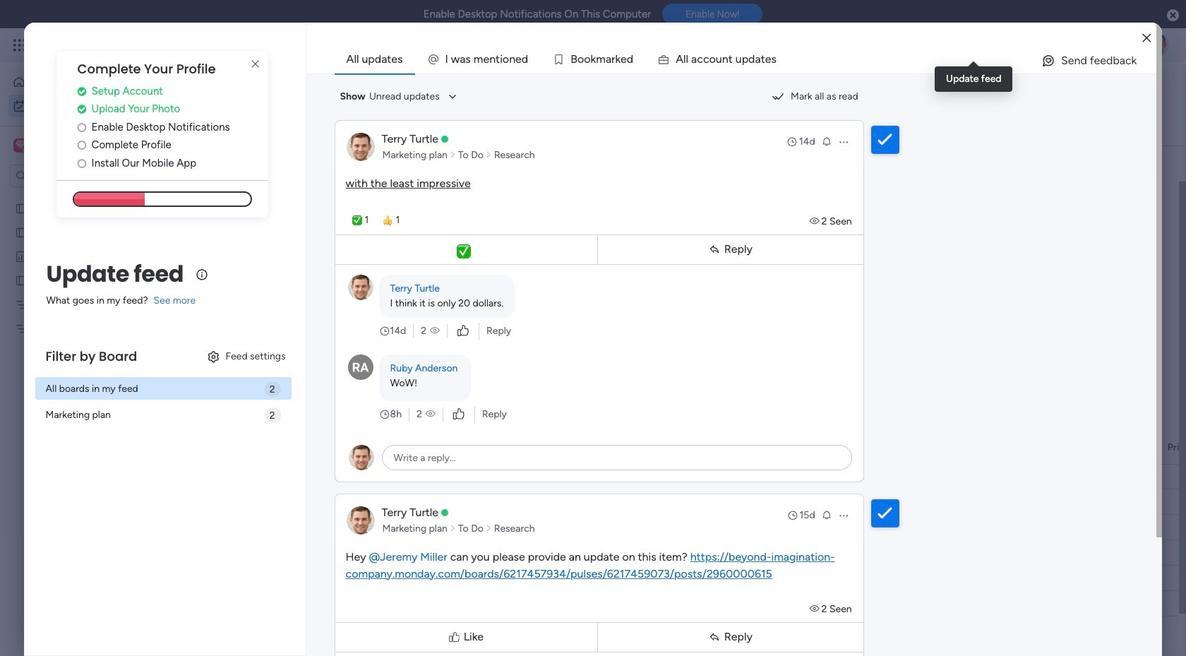 Task type: vqa. For each thing, say whether or not it's contained in the screenshot.
v2 small numbers digit column outline image
no



Task type: describe. For each thing, give the bounding box(es) containing it.
2 public board image from the top
[[15, 273, 28, 287]]

v2 seen image for v2 like icon
[[426, 407, 436, 421]]

give feedback image
[[1042, 54, 1056, 68]]

v2 like image
[[458, 323, 469, 339]]

circle o image
[[77, 158, 87, 169]]

workspace image
[[13, 138, 28, 153]]

dapulse x slim image
[[247, 56, 264, 73]]

options image
[[838, 510, 850, 521]]

slider arrow image for 2nd slider arrow image from the top
[[486, 522, 492, 536]]

close image
[[1143, 33, 1152, 43]]

2 vertical spatial v2 seen image
[[810, 603, 822, 615]]

search everything image
[[1064, 38, 1078, 52]]

1 circle o image from the top
[[77, 122, 87, 133]]

workspace selection element
[[13, 137, 118, 155]]

2 slider arrow image from the top
[[450, 522, 456, 536]]

select product image
[[13, 38, 27, 52]]

v2 seen image for v2 like image
[[430, 324, 440, 338]]

1 horizontal spatial tab
[[335, 45, 415, 73]]



Task type: locate. For each thing, give the bounding box(es) containing it.
terry turtle image
[[1147, 34, 1170, 57]]

2 vertical spatial option
[[0, 195, 180, 198]]

circle o image
[[77, 122, 87, 133], [77, 140, 87, 151]]

slider arrow image
[[486, 148, 492, 162], [486, 522, 492, 536]]

1 slider arrow image from the top
[[486, 148, 492, 162]]

1 slider arrow image from the top
[[450, 148, 456, 162]]

public dashboard image
[[15, 249, 28, 263]]

1 public board image from the top
[[15, 225, 28, 239]]

option
[[8, 71, 172, 93], [8, 95, 172, 117], [0, 195, 180, 198]]

2 circle o image from the top
[[77, 140, 87, 151]]

Filter dashboard by text search field
[[274, 152, 407, 175]]

0 vertical spatial circle o image
[[77, 122, 87, 133]]

1 vertical spatial slider arrow image
[[486, 522, 492, 536]]

Search in workspace field
[[30, 168, 118, 184]]

public board image down public dashboard icon
[[15, 273, 28, 287]]

dapulse close image
[[1168, 8, 1180, 23]]

1 vertical spatial option
[[8, 95, 172, 117]]

0 vertical spatial public board image
[[15, 225, 28, 239]]

0 vertical spatial option
[[8, 71, 172, 93]]

public board image up public dashboard icon
[[15, 225, 28, 239]]

1 vertical spatial check circle image
[[77, 104, 87, 115]]

search image
[[390, 158, 401, 169]]

reminder image
[[821, 509, 833, 520]]

2 slider arrow image from the top
[[486, 522, 492, 536]]

column header
[[856, 436, 940, 460]]

0 vertical spatial slider arrow image
[[450, 148, 456, 162]]

public board image
[[15, 225, 28, 239], [15, 273, 28, 287]]

None search field
[[274, 152, 407, 175]]

1 vertical spatial v2 seen image
[[426, 407, 436, 421]]

v2 seen image
[[810, 215, 822, 227]]

0 vertical spatial v2 seen image
[[430, 324, 440, 338]]

0 vertical spatial slider arrow image
[[486, 148, 492, 162]]

circle o image up the workspace selection element
[[77, 122, 87, 133]]

circle o image up circle o image
[[77, 140, 87, 151]]

0 horizontal spatial tab
[[208, 123, 259, 146]]

1 vertical spatial circle o image
[[77, 140, 87, 151]]

tab
[[335, 45, 415, 73], [208, 123, 259, 146]]

check circle image
[[77, 86, 87, 97], [77, 104, 87, 115]]

help image
[[1095, 38, 1109, 52]]

1 vertical spatial slider arrow image
[[450, 522, 456, 536]]

2 check circle image from the top
[[77, 104, 87, 115]]

workspace image
[[16, 138, 25, 153]]

slider arrow image for second slider arrow image from the bottom of the page
[[486, 148, 492, 162]]

public board image
[[15, 201, 28, 215]]

1 vertical spatial tab
[[208, 123, 259, 146]]

v2 like image
[[453, 407, 465, 422]]

v2 seen image
[[430, 324, 440, 338], [426, 407, 436, 421], [810, 603, 822, 615]]

0 vertical spatial check circle image
[[77, 86, 87, 97]]

tab list
[[335, 45, 1158, 73]]

0 vertical spatial tab
[[335, 45, 415, 73]]

list box
[[0, 193, 180, 531]]

1 vertical spatial public board image
[[15, 273, 28, 287]]

see plans image
[[234, 37, 247, 53]]

slider arrow image
[[450, 148, 456, 162], [450, 522, 456, 536]]

1 check circle image from the top
[[77, 86, 87, 97]]



